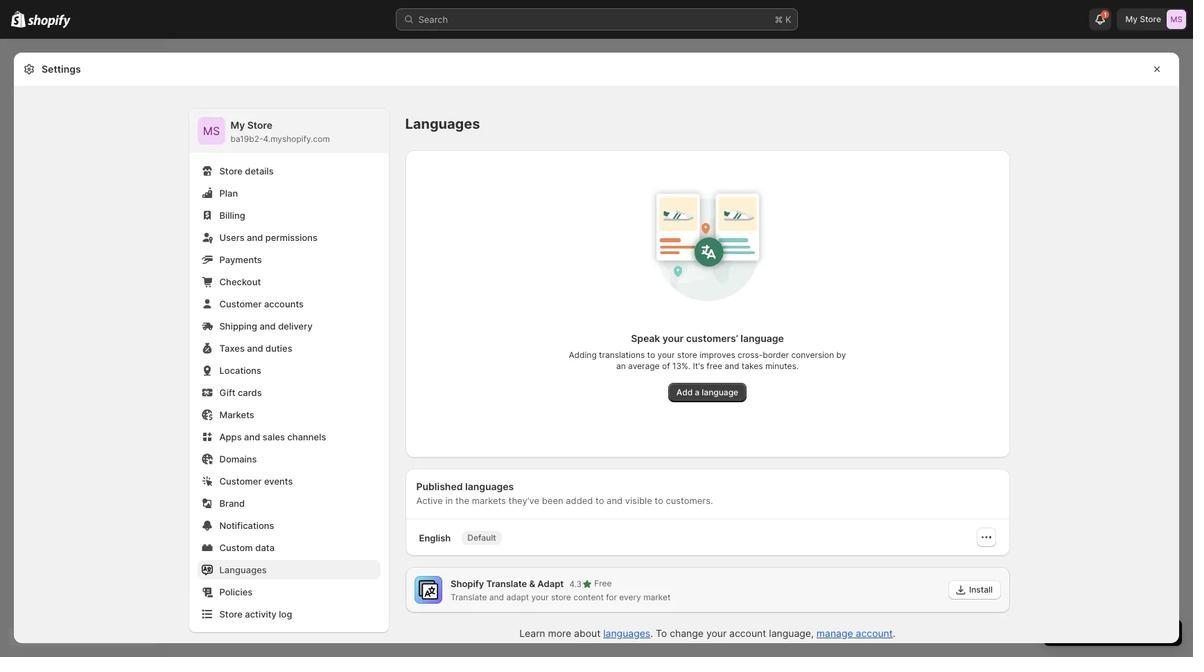 Task type: describe. For each thing, give the bounding box(es) containing it.
to
[[656, 628, 667, 640]]

install button
[[948, 581, 1001, 600]]

plan
[[219, 188, 238, 199]]

taxes and duties link
[[197, 339, 380, 358]]

taxes and duties
[[219, 343, 292, 354]]

brand
[[219, 498, 245, 510]]

notifications
[[219, 521, 274, 532]]

shipping and delivery link
[[197, 317, 380, 336]]

taxes
[[219, 343, 245, 354]]

users and permissions link
[[197, 228, 380, 247]]

install
[[969, 585, 992, 596]]

language inside button
[[702, 388, 738, 398]]

brand link
[[197, 494, 380, 514]]

shop settings menu element
[[189, 109, 389, 633]]

⌘ k
[[775, 14, 791, 25]]

domains
[[219, 454, 257, 465]]

k
[[785, 14, 791, 25]]

payments link
[[197, 250, 380, 270]]

translations
[[599, 350, 645, 360]]

ms button
[[197, 117, 225, 145]]

markets
[[219, 410, 254, 421]]

store details link
[[197, 162, 380, 181]]

1 button
[[1089, 8, 1112, 31]]

conversion
[[791, 350, 834, 360]]

duties
[[266, 343, 292, 354]]

your right change
[[706, 628, 727, 640]]

adapt
[[506, 593, 529, 603]]

manage
[[817, 628, 853, 640]]

custom
[[219, 543, 253, 554]]

apps
[[219, 432, 242, 443]]

to right "visible"
[[655, 496, 663, 507]]

content
[[573, 593, 603, 603]]

my store image
[[197, 117, 225, 145]]

language inside speak your customers' language adding translations to your store improves cross-border conversion by an average of 13%. it's free and takes minutes.
[[741, 333, 784, 345]]

customers.
[[666, 496, 713, 507]]

0 vertical spatial languages
[[405, 116, 480, 132]]

store inside my store ba19b2-4.myshopify.com
[[247, 119, 273, 131]]

1 horizontal spatial languages
[[603, 628, 650, 640]]

minutes.
[[765, 361, 799, 372]]

delivery
[[278, 321, 312, 332]]

&
[[529, 579, 535, 590]]

and for translate and adapt your store content for every market
[[489, 593, 504, 603]]

takes
[[742, 361, 763, 372]]

learn
[[519, 628, 545, 640]]

language,
[[769, 628, 814, 640]]

my store ba19b2-4.myshopify.com
[[231, 119, 330, 144]]

apps and sales channels
[[219, 432, 326, 443]]

policies link
[[197, 583, 380, 602]]

store activity log link
[[197, 605, 380, 625]]

store inside speak your customers' language adding translations to your store improves cross-border conversion by an average of 13%. it's free and takes minutes.
[[677, 350, 697, 360]]

been
[[542, 496, 563, 507]]

free
[[707, 361, 722, 372]]

in
[[445, 496, 453, 507]]

channels
[[287, 432, 326, 443]]

active
[[416, 496, 443, 507]]

change
[[670, 628, 704, 640]]

languages inside published languages active in the markets they've been added to and visible to customers.
[[465, 481, 514, 493]]

add a language button
[[668, 383, 747, 403]]

gift cards
[[219, 388, 262, 399]]

adapt
[[537, 579, 563, 590]]

more
[[548, 628, 571, 640]]

customer for customer accounts
[[219, 299, 262, 310]]

2 account from the left
[[856, 628, 893, 640]]

customer accounts link
[[197, 295, 380, 314]]

store details
[[219, 166, 274, 177]]

store left my store icon
[[1140, 14, 1161, 24]]

data
[[255, 543, 275, 554]]

cards
[[238, 388, 262, 399]]

default
[[467, 533, 496, 543]]

settings
[[42, 63, 81, 75]]

manage account link
[[817, 628, 893, 640]]

adding
[[569, 350, 597, 360]]

add
[[677, 388, 693, 398]]

my for my store
[[1125, 14, 1138, 24]]

shopify image
[[28, 14, 71, 28]]

sales
[[263, 432, 285, 443]]

log
[[279, 609, 292, 620]]

of
[[662, 361, 670, 372]]

and inside published languages active in the markets they've been added to and visible to customers.
[[607, 496, 623, 507]]

add a language
[[677, 388, 738, 398]]

an
[[616, 361, 626, 372]]

improves
[[700, 350, 735, 360]]

translate and adapt your store content for every market
[[450, 593, 670, 603]]

to right added
[[596, 496, 604, 507]]



Task type: locate. For each thing, give the bounding box(es) containing it.
store up '13%.' at the bottom
[[677, 350, 697, 360]]

activity
[[245, 609, 277, 620]]

1 vertical spatial language
[[702, 388, 738, 398]]

average
[[628, 361, 660, 372]]

published
[[416, 481, 463, 493]]

and
[[247, 232, 263, 243], [260, 321, 276, 332], [247, 343, 263, 354], [725, 361, 739, 372], [244, 432, 260, 443], [607, 496, 623, 507], [489, 593, 504, 603]]

customer down 'checkout'
[[219, 299, 262, 310]]

1 horizontal spatial languages
[[405, 116, 480, 132]]

1 vertical spatial languages
[[219, 565, 267, 576]]

store up plan
[[219, 166, 243, 177]]

customer accounts
[[219, 299, 304, 310]]

shopify image
[[11, 11, 26, 28]]

language up the cross-
[[741, 333, 784, 345]]

and right taxes
[[247, 343, 263, 354]]

visible
[[625, 496, 652, 507]]

by
[[836, 350, 846, 360]]

1 vertical spatial customer
[[219, 476, 262, 487]]

1 customer from the top
[[219, 299, 262, 310]]

shopify
[[450, 579, 484, 590]]

english
[[419, 533, 451, 544]]

4.3
[[569, 579, 581, 590]]

billing
[[219, 210, 245, 221]]

dialog
[[1185, 53, 1193, 644]]

customer down the domains
[[219, 476, 262, 487]]

users and permissions
[[219, 232, 317, 243]]

store down "policies"
[[219, 609, 243, 620]]

accounts
[[264, 299, 304, 310]]

my inside my store ba19b2-4.myshopify.com
[[231, 119, 245, 131]]

0 horizontal spatial languages
[[219, 565, 267, 576]]

to inside speak your customers' language adding translations to your store improves cross-border conversion by an average of 13%. it's free and takes minutes.
[[647, 350, 655, 360]]

languages link
[[197, 561, 380, 580]]

1 horizontal spatial .
[[893, 628, 896, 640]]

1 horizontal spatial language
[[741, 333, 784, 345]]

and right free
[[725, 361, 739, 372]]

the
[[455, 496, 469, 507]]

languages link
[[603, 628, 650, 640]]

my store
[[1125, 14, 1161, 24]]

markets link
[[197, 406, 380, 425]]

store up ba19b2- at top
[[247, 119, 273, 131]]

0 vertical spatial store
[[677, 350, 697, 360]]

0 vertical spatial translate
[[486, 579, 527, 590]]

my up ba19b2- at top
[[231, 119, 245, 131]]

13%.
[[672, 361, 691, 372]]

languages up markets
[[465, 481, 514, 493]]

plan link
[[197, 184, 380, 203]]

and down shopify translate & adapt
[[489, 593, 504, 603]]

users
[[219, 232, 244, 243]]

and for users and permissions
[[247, 232, 263, 243]]

language
[[741, 333, 784, 345], [702, 388, 738, 398]]

free
[[594, 579, 611, 589]]

a
[[695, 388, 700, 398]]

. right manage on the bottom right of page
[[893, 628, 896, 640]]

0 vertical spatial my
[[1125, 14, 1138, 24]]

gift cards link
[[197, 383, 380, 403]]

and inside speak your customers' language adding translations to your store improves cross-border conversion by an average of 13%. it's free and takes minutes.
[[725, 361, 739, 372]]

market
[[643, 593, 670, 603]]

0 horizontal spatial language
[[702, 388, 738, 398]]

0 horizontal spatial my
[[231, 119, 245, 131]]

customer events
[[219, 476, 293, 487]]

every
[[619, 593, 641, 603]]

to up average
[[647, 350, 655, 360]]

markets
[[472, 496, 506, 507]]

my
[[1125, 14, 1138, 24], [231, 119, 245, 131]]

1 horizontal spatial my
[[1125, 14, 1138, 24]]

1 vertical spatial my
[[231, 119, 245, 131]]

locations
[[219, 365, 261, 376]]

and for taxes and duties
[[247, 343, 263, 354]]

translate down 'shopify'
[[450, 593, 487, 603]]

account left language,
[[729, 628, 766, 640]]

added
[[566, 496, 593, 507]]

your right speak
[[663, 333, 684, 345]]

events
[[264, 476, 293, 487]]

policies
[[219, 587, 253, 598]]

0 horizontal spatial store
[[551, 593, 571, 603]]

1 vertical spatial store
[[551, 593, 571, 603]]

speak
[[631, 333, 660, 345]]

for
[[606, 593, 617, 603]]

checkout
[[219, 277, 261, 288]]

1
[[1104, 11, 1107, 18]]

store down adapt
[[551, 593, 571, 603]]

customers'
[[686, 333, 738, 345]]

and for shipping and delivery
[[260, 321, 276, 332]]

my right 1
[[1125, 14, 1138, 24]]

0 vertical spatial language
[[741, 333, 784, 345]]

2 customer from the top
[[219, 476, 262, 487]]

domains link
[[197, 450, 380, 469]]

notifications link
[[197, 516, 380, 536]]

1 vertical spatial translate
[[450, 593, 487, 603]]

account right manage on the bottom right of page
[[856, 628, 893, 640]]

. left 'to'
[[650, 628, 653, 640]]

about
[[574, 628, 601, 640]]

1 account from the left
[[729, 628, 766, 640]]

shopify translate & adapt link
[[450, 577, 566, 591]]

and down customer accounts
[[260, 321, 276, 332]]

custom data link
[[197, 539, 380, 558]]

0 horizontal spatial languages
[[465, 481, 514, 493]]

2 . from the left
[[893, 628, 896, 640]]

settings dialog
[[14, 53, 1179, 658]]

and left "visible"
[[607, 496, 623, 507]]

language right a
[[702, 388, 738, 398]]

translate inside shopify translate & adapt link
[[486, 579, 527, 590]]

1 . from the left
[[650, 628, 653, 640]]

shipping
[[219, 321, 257, 332]]

languages left 'to'
[[603, 628, 650, 640]]

translate up 'adapt' in the left bottom of the page
[[486, 579, 527, 590]]

0 vertical spatial customer
[[219, 299, 262, 310]]

and inside "link"
[[247, 343, 263, 354]]

0 horizontal spatial .
[[650, 628, 653, 640]]

shipping and delivery
[[219, 321, 312, 332]]

locations link
[[197, 361, 380, 381]]

billing link
[[197, 206, 380, 225]]

and for apps and sales channels
[[244, 432, 260, 443]]

your down &
[[531, 593, 548, 603]]

your up of
[[658, 350, 675, 360]]

store activity log
[[219, 609, 292, 620]]

store
[[1140, 14, 1161, 24], [247, 119, 273, 131], [219, 166, 243, 177], [219, 609, 243, 620]]

and right users
[[247, 232, 263, 243]]

1 horizontal spatial account
[[856, 628, 893, 640]]

my for my store ba19b2-4.myshopify.com
[[231, 119, 245, 131]]

customer
[[219, 299, 262, 310], [219, 476, 262, 487]]

languages
[[465, 481, 514, 493], [603, 628, 650, 640]]

payments
[[219, 254, 262, 266]]

0 vertical spatial languages
[[465, 481, 514, 493]]

0 horizontal spatial account
[[729, 628, 766, 640]]

details
[[245, 166, 274, 177]]

1 vertical spatial languages
[[603, 628, 650, 640]]

ba19b2-
[[231, 134, 263, 144]]

languages
[[405, 116, 480, 132], [219, 565, 267, 576]]

customer for customer events
[[219, 476, 262, 487]]

languages inside shop settings menu "element"
[[219, 565, 267, 576]]

border
[[763, 350, 789, 360]]

1 horizontal spatial store
[[677, 350, 697, 360]]

and right apps
[[244, 432, 260, 443]]

permissions
[[265, 232, 317, 243]]

translate
[[486, 579, 527, 590], [450, 593, 487, 603]]

⌘
[[775, 14, 783, 25]]

gift
[[219, 388, 235, 399]]

learn more about languages . to change your account language, manage account .
[[519, 628, 896, 640]]

shopify translate & adapt
[[450, 579, 563, 590]]

custom data
[[219, 543, 275, 554]]

4.myshopify.com
[[263, 134, 330, 144]]

published languages active in the markets they've been added to and visible to customers.
[[416, 481, 713, 507]]

my store image
[[1167, 10, 1186, 29]]



Task type: vqa. For each thing, say whether or not it's contained in the screenshot.
Orders associated with Orders
no



